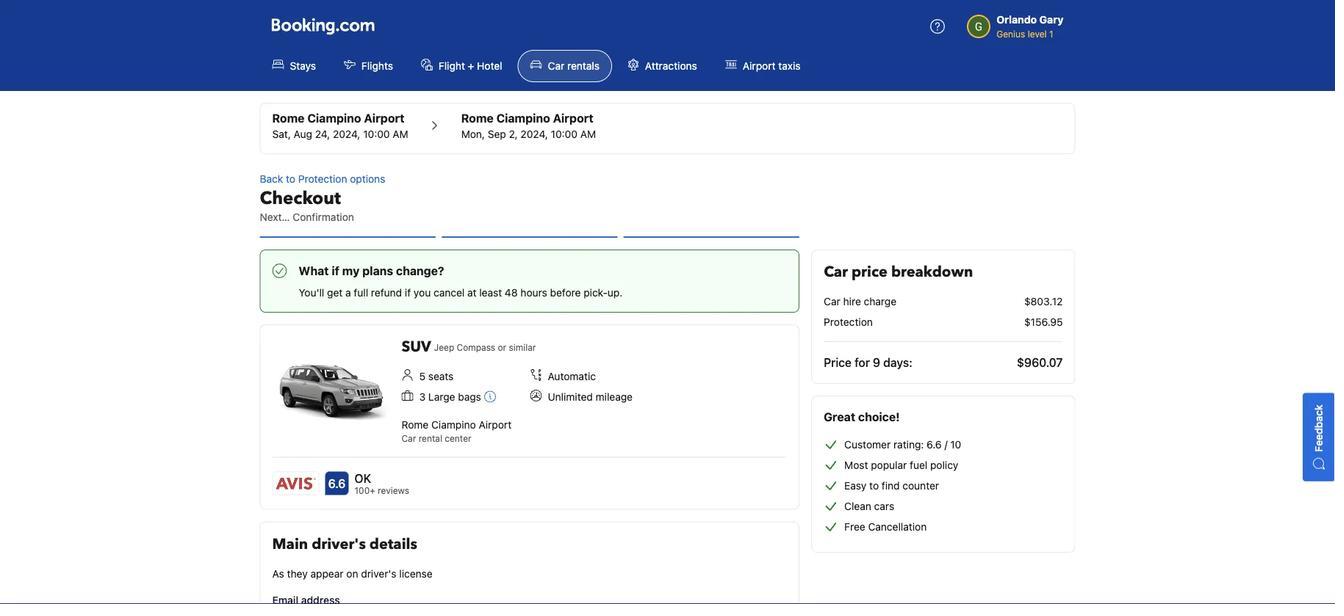 Task type: locate. For each thing, give the bounding box(es) containing it.
driver's
[[312, 534, 366, 555], [361, 568, 396, 580]]

10:00 inside rome ciampino airport mon, sep 2, 2024, 10:00 am
[[551, 128, 578, 140]]

0 horizontal spatial 10:00
[[363, 128, 390, 140]]

car left rentals
[[548, 60, 564, 72]]

car left hire
[[824, 296, 840, 308]]

6.6 left /
[[927, 439, 942, 451]]

cars
[[874, 501, 894, 513]]

airport inside rome ciampino airport sat, aug 24, 2024, 10:00 am
[[364, 111, 405, 125]]

to left "find"
[[869, 480, 879, 492]]

as they appear on driver's license
[[272, 568, 433, 580]]

or
[[498, 342, 506, 353]]

rome
[[272, 111, 305, 125], [461, 111, 494, 125], [402, 419, 429, 431]]

cancel
[[434, 287, 465, 299]]

1 horizontal spatial 10:00
[[551, 128, 578, 140]]

10
[[950, 439, 961, 451]]

to
[[286, 173, 295, 185], [869, 480, 879, 492]]

easy
[[844, 480, 867, 492]]

price for 9 days:
[[824, 356, 913, 370]]

am for rome ciampino airport sat, aug 24, 2024, 10:00 am
[[393, 128, 408, 140]]

1 horizontal spatial am
[[580, 128, 596, 140]]

airport down tooltip arial label image
[[479, 419, 512, 431]]

rome ciampino airport sat, aug 24, 2024, 10:00 am
[[272, 111, 408, 140]]

genius
[[997, 29, 1025, 39]]

unlimited mileage
[[548, 391, 633, 403]]

days:
[[883, 356, 913, 370]]

am inside rome ciampino airport sat, aug 24, 2024, 10:00 am
[[393, 128, 408, 140]]

0 horizontal spatial ciampino
[[307, 111, 361, 125]]

skip to main content element
[[0, 0, 1335, 91]]

great
[[824, 410, 855, 424]]

as
[[272, 568, 284, 580]]

rome up rental
[[402, 419, 429, 431]]

2 10:00 from the left
[[551, 128, 578, 140]]

search summary element
[[260, 103, 1075, 154]]

airport up pick-up date element
[[364, 111, 405, 125]]

before
[[550, 287, 581, 299]]

2024,
[[333, 128, 360, 140], [521, 128, 548, 140]]

driver's up appear
[[312, 534, 366, 555]]

up.
[[608, 287, 623, 299]]

rome for rome ciampino airport sat, aug 24, 2024, 10:00 am
[[272, 111, 305, 125]]

airport inside rome ciampino airport mon, sep 2, 2024, 10:00 am
[[553, 111, 594, 125]]

supplied by avis image
[[273, 473, 319, 495]]

0 vertical spatial if
[[332, 264, 339, 278]]

48
[[505, 287, 518, 299]]

1 horizontal spatial rome
[[402, 419, 429, 431]]

1 vertical spatial driver's
[[361, 568, 396, 580]]

0 horizontal spatial to
[[286, 173, 295, 185]]

ciampino up the center
[[431, 419, 476, 431]]

they
[[287, 568, 308, 580]]

main driver's details
[[272, 534, 417, 555]]

hire
[[843, 296, 861, 308]]

flight + hotel
[[439, 60, 502, 72]]

24,
[[315, 128, 330, 140]]

0 vertical spatial protection
[[298, 173, 347, 185]]

am
[[393, 128, 408, 140], [580, 128, 596, 140]]

airport
[[743, 60, 776, 72], [364, 111, 405, 125], [553, 111, 594, 125], [479, 419, 512, 431]]

6.6 left ok
[[328, 477, 346, 491]]

to for back to protection options checkout next… confirmation
[[286, 173, 295, 185]]

2024, inside rome ciampino airport mon, sep 2, 2024, 10:00 am
[[521, 128, 548, 140]]

you'll
[[299, 287, 324, 299]]

large
[[428, 391, 455, 403]]

1 horizontal spatial if
[[405, 287, 411, 299]]

2024, down pick-up location element
[[333, 128, 360, 140]]

ciampino for rome ciampino airport car rental center
[[431, 419, 476, 431]]

2 rome ciampino airport group from the left
[[461, 109, 596, 142]]

to inside back to protection options checkout next… confirmation
[[286, 173, 295, 185]]

stays
[[290, 60, 316, 72]]

driver's right on
[[361, 568, 396, 580]]

license
[[399, 568, 433, 580]]

0 vertical spatial to
[[286, 173, 295, 185]]

mon,
[[461, 128, 485, 140]]

to right back
[[286, 173, 295, 185]]

automatic
[[548, 371, 596, 383]]

you'll get a full refund if you cancel at least 48 hours before pick-up.
[[299, 287, 623, 299]]

taxis
[[778, 60, 801, 72]]

0 vertical spatial 6.6
[[927, 439, 942, 451]]

2 horizontal spatial ciampino
[[496, 111, 550, 125]]

1 2024, from the left
[[333, 128, 360, 140]]

ciampino inside rome ciampino airport sat, aug 24, 2024, 10:00 am
[[307, 111, 361, 125]]

1 am from the left
[[393, 128, 408, 140]]

am inside rome ciampino airport mon, sep 2, 2024, 10:00 am
[[580, 128, 596, 140]]

0 horizontal spatial if
[[332, 264, 339, 278]]

rentals
[[567, 60, 600, 72]]

2 am from the left
[[580, 128, 596, 140]]

am down pick-up location element
[[393, 128, 408, 140]]

ok
[[355, 472, 371, 486]]

similar
[[509, 342, 536, 353]]

1 vertical spatial 6.6
[[328, 477, 346, 491]]

10:00 down pick-up location element
[[363, 128, 390, 140]]

rome inside rome ciampino airport sat, aug 24, 2024, 10:00 am
[[272, 111, 305, 125]]

ciampino inside rome ciampino airport mon, sep 2, 2024, 10:00 am
[[496, 111, 550, 125]]

car for car hire charge
[[824, 296, 840, 308]]

$156.95
[[1024, 316, 1063, 328]]

2 horizontal spatial rome
[[461, 111, 494, 125]]

rome inside rome ciampino airport mon, sep 2, 2024, 10:00 am
[[461, 111, 494, 125]]

1 horizontal spatial rome ciampino airport group
[[461, 109, 596, 142]]

airport for rome ciampino airport sat, aug 24, 2024, 10:00 am
[[364, 111, 405, 125]]

reviews
[[378, 486, 409, 496]]

customer rating 6.6 ok element
[[355, 470, 409, 487]]

drop-off date element
[[461, 127, 596, 142]]

details
[[369, 534, 417, 555]]

great choice!
[[824, 410, 900, 424]]

most
[[844, 460, 868, 472]]

2024, inside rome ciampino airport sat, aug 24, 2024, 10:00 am
[[333, 128, 360, 140]]

100+
[[355, 486, 375, 496]]

ciampino up drop-off date element
[[496, 111, 550, 125]]

rome ciampino airport car rental center
[[402, 419, 512, 444]]

2024, down drop-off location element
[[521, 128, 548, 140]]

0 horizontal spatial protection
[[298, 173, 347, 185]]

protection up "checkout"
[[298, 173, 347, 185]]

appear
[[311, 568, 344, 580]]

airport left the taxis at the right
[[743, 60, 776, 72]]

10:00 down drop-off location element
[[551, 128, 578, 140]]

free cancellation
[[844, 521, 927, 533]]

car rentals
[[548, 60, 600, 72]]

checkout
[[260, 186, 341, 211]]

1
[[1049, 29, 1053, 39]]

easy to find counter
[[844, 480, 939, 492]]

protection down hire
[[824, 316, 873, 328]]

rome for rome ciampino airport car rental center
[[402, 419, 429, 431]]

0 horizontal spatial rome ciampino airport group
[[272, 109, 408, 142]]

charge
[[864, 296, 897, 308]]

10:00 for rome ciampino airport sat, aug 24, 2024, 10:00 am
[[363, 128, 390, 140]]

if left the my
[[332, 264, 339, 278]]

2 2024, from the left
[[521, 128, 548, 140]]

car
[[548, 60, 564, 72], [824, 262, 848, 283], [824, 296, 840, 308], [402, 434, 416, 444]]

car inside skip to main content element
[[548, 60, 564, 72]]

1 vertical spatial to
[[869, 480, 879, 492]]

0 horizontal spatial 2024,
[[333, 128, 360, 140]]

1 10:00 from the left
[[363, 128, 390, 140]]

ciampino for rome ciampino airport mon, sep 2, 2024, 10:00 am
[[496, 111, 550, 125]]

popular
[[871, 460, 907, 472]]

rome up mon,
[[461, 111, 494, 125]]

1 horizontal spatial 2024,
[[521, 128, 548, 140]]

am down drop-off location element
[[580, 128, 596, 140]]

flights
[[361, 60, 393, 72]]

5
[[419, 371, 425, 383]]

airport for rome ciampino airport mon, sep 2, 2024, 10:00 am
[[553, 111, 594, 125]]

rome inside "rome ciampino airport car rental center"
[[402, 419, 429, 431]]

airport up drop-off date element
[[553, 111, 594, 125]]

0 horizontal spatial am
[[393, 128, 408, 140]]

ciampino up pick-up date element
[[307, 111, 361, 125]]

car up hire
[[824, 262, 848, 283]]

if
[[332, 264, 339, 278], [405, 287, 411, 299]]

breakdown
[[891, 262, 973, 283]]

10:00 inside rome ciampino airport sat, aug 24, 2024, 10:00 am
[[363, 128, 390, 140]]

1 vertical spatial protection
[[824, 316, 873, 328]]

1 horizontal spatial protection
[[824, 316, 873, 328]]

1 horizontal spatial ciampino
[[431, 419, 476, 431]]

6.6
[[927, 439, 942, 451], [328, 477, 346, 491]]

attractions link
[[615, 50, 710, 82]]

rome up sat,
[[272, 111, 305, 125]]

protection inside back to protection options checkout next… confirmation
[[298, 173, 347, 185]]

mileage
[[596, 391, 633, 403]]

airport inside "rome ciampino airport car rental center"
[[479, 419, 512, 431]]

car rentals link
[[518, 50, 612, 82]]

3
[[419, 391, 426, 403]]

on
[[346, 568, 358, 580]]

next…
[[260, 211, 290, 223]]

/
[[945, 439, 948, 451]]

if left you
[[405, 287, 411, 299]]

fuel
[[910, 460, 928, 472]]

rome ciampino airport mon, sep 2, 2024, 10:00 am
[[461, 111, 596, 140]]

0 horizontal spatial rome
[[272, 111, 305, 125]]

ciampino inside "rome ciampino airport car rental center"
[[431, 419, 476, 431]]

0 horizontal spatial 6.6
[[328, 477, 346, 491]]

most popular fuel policy
[[844, 460, 958, 472]]

rome ciampino airport group
[[272, 109, 408, 142], [461, 109, 596, 142]]

for
[[855, 356, 870, 370]]

1 horizontal spatial to
[[869, 480, 879, 492]]

car left rental
[[402, 434, 416, 444]]



Task type: vqa. For each thing, say whether or not it's contained in the screenshot.
'the' within the This car is costing you just $421.09 – a fantastic deal… At that time of year, the average SUV at Dallas Fort Worth International Airport costs $619.55!
no



Task type: describe. For each thing, give the bounding box(es) containing it.
free
[[844, 521, 865, 533]]

back to protection options link
[[260, 172, 800, 187]]

center
[[445, 434, 471, 444]]

pick-up date element
[[272, 127, 408, 142]]

1 horizontal spatial 6.6
[[927, 439, 942, 451]]

1 rome ciampino airport group from the left
[[272, 109, 408, 142]]

flights link
[[331, 50, 406, 82]]

cancellation
[[868, 521, 927, 533]]

2024, for rome ciampino airport mon, sep 2, 2024, 10:00 am
[[521, 128, 548, 140]]

what
[[299, 264, 329, 278]]

3 large bags
[[419, 391, 481, 403]]

1 vertical spatial if
[[405, 287, 411, 299]]

feedback
[[1313, 405, 1325, 452]]

compass
[[457, 342, 495, 353]]

change?
[[396, 264, 444, 278]]

price
[[852, 262, 888, 283]]

flight
[[439, 60, 465, 72]]

hotel
[[477, 60, 502, 72]]

suv
[[402, 337, 431, 357]]

flight + hotel link
[[409, 50, 515, 82]]

bags
[[458, 391, 481, 403]]

sat,
[[272, 128, 291, 140]]

rome for rome ciampino airport mon, sep 2, 2024, 10:00 am
[[461, 111, 494, 125]]

orlando gary genius level 1
[[997, 14, 1064, 39]]

what if my plans change?
[[299, 264, 444, 278]]

car hire charge
[[824, 296, 897, 308]]

my
[[342, 264, 360, 278]]

policy
[[930, 460, 958, 472]]

price
[[824, 356, 852, 370]]

0 vertical spatial driver's
[[312, 534, 366, 555]]

6.6 inside product card group
[[328, 477, 346, 491]]

6.6 element
[[325, 472, 349, 495]]

plans
[[362, 264, 393, 278]]

next page is confirmation note
[[260, 210, 800, 225]]

aug
[[294, 128, 312, 140]]

seats
[[428, 371, 454, 383]]

pick-up location element
[[272, 109, 408, 127]]

least
[[479, 287, 502, 299]]

stays link
[[260, 50, 328, 82]]

rating:
[[893, 439, 924, 451]]

at
[[467, 287, 477, 299]]

find
[[882, 480, 900, 492]]

airport taxis link
[[713, 50, 813, 82]]

drop-off location element
[[461, 109, 596, 127]]

clean cars
[[844, 501, 894, 513]]

a
[[345, 287, 351, 299]]

customer rating: 6.6 / 10
[[844, 439, 961, 451]]

2,
[[509, 128, 518, 140]]

2024, for rome ciampino airport sat, aug 24, 2024, 10:00 am
[[333, 128, 360, 140]]

choice!
[[858, 410, 900, 424]]

$803.12
[[1024, 296, 1063, 308]]

airport taxis
[[743, 60, 801, 72]]

main
[[272, 534, 308, 555]]

sep
[[488, 128, 506, 140]]

ciampino for rome ciampino airport sat, aug 24, 2024, 10:00 am
[[307, 111, 361, 125]]

product card group
[[260, 325, 800, 510]]

$960.07
[[1017, 356, 1063, 370]]

car inside "rome ciampino airport car rental center"
[[402, 434, 416, 444]]

airport inside skip to main content element
[[743, 60, 776, 72]]

clean
[[844, 501, 871, 513]]

back
[[260, 173, 283, 185]]

unlimited
[[548, 391, 593, 403]]

am for rome ciampino airport mon, sep 2, 2024, 10:00 am
[[580, 128, 596, 140]]

back to protection options checkout next… confirmation
[[260, 173, 385, 223]]

orlando
[[997, 14, 1037, 26]]

airport for rome ciampino airport car rental center
[[479, 419, 512, 431]]

full
[[354, 287, 368, 299]]

+
[[468, 60, 474, 72]]

you
[[414, 287, 431, 299]]

car for car rentals
[[548, 60, 564, 72]]

9
[[873, 356, 880, 370]]

to for easy to find counter
[[869, 480, 879, 492]]

tooltip arial label image
[[484, 391, 496, 403]]

jeep
[[434, 342, 454, 353]]

confirmation
[[293, 211, 354, 223]]

hours
[[521, 287, 547, 299]]

car for car price breakdown
[[824, 262, 848, 283]]

5 seats
[[419, 371, 454, 383]]

get
[[327, 287, 343, 299]]

attractions
[[645, 60, 697, 72]]

pick-
[[584, 287, 608, 299]]

rental
[[419, 434, 442, 444]]

gary
[[1040, 14, 1064, 26]]

feedback button
[[1303, 393, 1335, 482]]

tooltip arial label image
[[484, 391, 496, 403]]

10:00 for rome ciampino airport mon, sep 2, 2024, 10:00 am
[[551, 128, 578, 140]]



